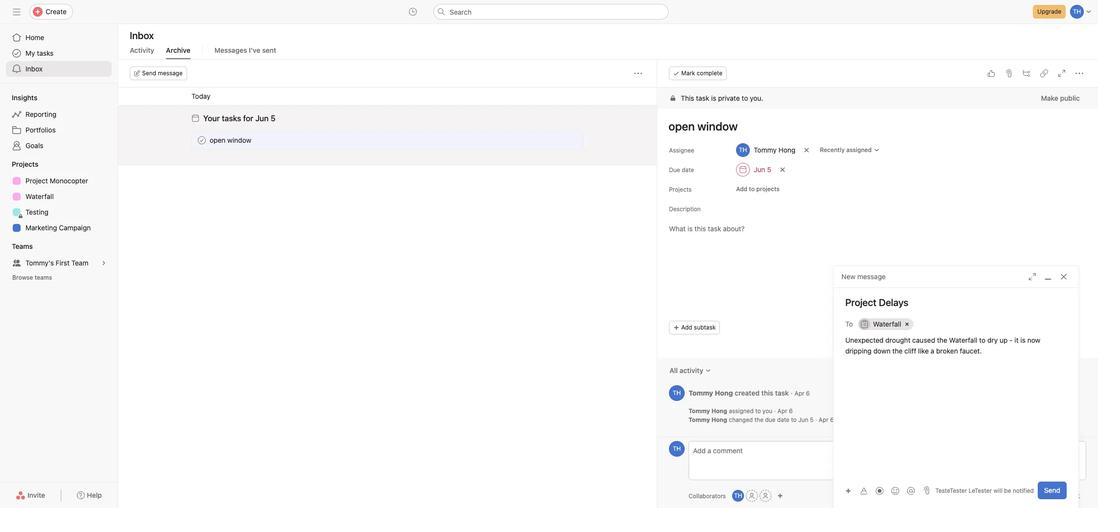 Task type: vqa. For each thing, say whether or not it's contained in the screenshot.
See details, Thought Zone (Brainstorm Space) image at the left bottom
no



Task type: describe. For each thing, give the bounding box(es) containing it.
full screen image
[[1058, 70, 1066, 77]]

reporting
[[25, 110, 56, 119]]

add to projects button
[[732, 183, 784, 196]]

to up tommy hong changed the due date to jun 5 · apr 6
[[755, 408, 761, 415]]

send message button
[[130, 67, 187, 80]]

delete story image
[[1080, 417, 1086, 423]]

to right the due
[[791, 417, 797, 424]]

broken
[[936, 347, 958, 356]]

tommy for tommy hong
[[754, 146, 777, 154]]

public
[[1060, 94, 1080, 102]]

clear due date image
[[780, 167, 786, 173]]

mark complete
[[681, 70, 723, 77]]

up
[[1000, 337, 1008, 345]]

waterfall for waterfall link
[[25, 193, 54, 201]]

unexpected drought caused the waterfall to dry up - it is now dripping down the cliff like a broken faucet.
[[846, 337, 1043, 356]]

testetester
[[936, 488, 967, 495]]

th for topmost th button
[[673, 390, 681, 397]]

changed
[[729, 417, 753, 424]]

due
[[669, 167, 680, 174]]

i've
[[249, 46, 260, 54]]

0 vertical spatial date
[[682, 167, 694, 174]]

hong for tommy hong
[[779, 146, 796, 154]]

insights
[[12, 94, 37, 102]]

completed image
[[196, 134, 208, 146]]

1 vertical spatial th button
[[669, 442, 685, 458]]

0 vertical spatial 5
[[271, 114, 276, 123]]

tommy hong changed the due date to jun 5 · apr 6
[[689, 417, 834, 424]]

send for send message
[[142, 70, 156, 77]]

delete story image
[[1080, 409, 1086, 414]]

message
[[158, 70, 183, 77]]

create
[[46, 7, 67, 16]]

this
[[681, 94, 694, 102]]

description
[[669, 206, 701, 213]]

due date
[[669, 167, 694, 174]]

down
[[874, 347, 891, 356]]

waterfall inside unexpected drought caused the waterfall to dry up - it is now dripping down the cliff like a broken faucet.
[[949, 337, 978, 345]]

projects inside main content
[[669, 186, 692, 194]]

leave task button
[[1030, 488, 1087, 506]]

tasks for my
[[37, 49, 54, 57]]

formatting image
[[860, 488, 868, 496]]

2 vertical spatial ·
[[815, 417, 817, 424]]

will
[[994, 488, 1003, 495]]

to
[[846, 320, 853, 328]]

5 inside dropdown button
[[767, 166, 771, 174]]

testetester letester will be notified
[[936, 488, 1034, 495]]

Add subject text field
[[834, 296, 1079, 310]]

assigned inside 'popup button'
[[846, 146, 872, 154]]

th for bottom th button
[[734, 493, 742, 500]]

cliff
[[905, 347, 917, 356]]

0 vertical spatial jun
[[255, 114, 269, 123]]

leave
[[1046, 492, 1065, 501]]

project
[[25, 177, 48, 185]]

task for this
[[696, 94, 709, 102]]

close image
[[1060, 273, 1068, 281]]

open window
[[210, 136, 251, 144]]

projects element
[[0, 156, 118, 238]]

notified
[[1013, 488, 1034, 495]]

Search tasks, projects, and more text field
[[434, 4, 669, 20]]

activity
[[130, 46, 154, 54]]

tommy for tommy hong assigned to you · apr 6
[[689, 408, 710, 415]]

it
[[1015, 337, 1019, 345]]

you.
[[750, 94, 763, 102]]

0 vertical spatial inbox
[[130, 30, 154, 41]]

hide sidebar image
[[13, 8, 21, 16]]

dripping
[[846, 347, 872, 356]]

my tasks
[[25, 49, 54, 57]]

to left you.
[[742, 94, 748, 102]]

leave task
[[1046, 492, 1080, 501]]

team
[[71, 259, 88, 267]]

browse teams
[[12, 274, 52, 282]]

global element
[[0, 24, 118, 83]]

invite button
[[9, 487, 52, 505]]

all
[[670, 367, 678, 375]]

archive
[[166, 46, 190, 54]]

2 vertical spatial 5
[[810, 417, 814, 424]]

jun 5 button
[[732, 161, 776, 179]]

letester
[[969, 488, 992, 495]]

open
[[210, 136, 226, 144]]

Completed checkbox
[[196, 134, 208, 146]]

archive link
[[166, 46, 190, 59]]

main content containing this task is private to you.
[[657, 88, 1098, 437]]

history image
[[409, 8, 417, 16]]

recently
[[820, 146, 845, 154]]

projects
[[757, 186, 780, 193]]

recently assigned
[[820, 146, 872, 154]]

mark
[[681, 70, 695, 77]]

insights button
[[0, 93, 37, 103]]

browse teams button
[[8, 271, 56, 285]]

marketing
[[25, 224, 57, 232]]

inbox link
[[6, 61, 112, 77]]

tommy hong
[[754, 146, 796, 154]]

inbox inside global element
[[25, 65, 43, 73]]

1 horizontal spatial task
[[775, 389, 789, 398]]

3 tommy hong link from the top
[[689, 417, 727, 424]]

hong for tommy hong created this task · apr 6
[[715, 389, 733, 398]]

insights element
[[0, 89, 118, 156]]

testing
[[25, 208, 48, 217]]

0 likes. click to like this task image
[[988, 70, 995, 77]]

tommy for tommy hong changed the due date to jun 5 · apr 6
[[689, 417, 710, 424]]

recently assigned button
[[816, 144, 884, 157]]

6 for task
[[806, 390, 810, 398]]

all activity
[[670, 367, 703, 375]]

invite
[[27, 492, 45, 500]]

to inside button
[[749, 186, 755, 193]]

2 vertical spatial th button
[[732, 491, 744, 503]]

add for add subtask
[[681, 324, 692, 332]]

tasks for your
[[222, 114, 241, 123]]

projects button
[[0, 160, 38, 170]]

drought
[[886, 337, 911, 345]]

my
[[25, 49, 35, 57]]

like
[[918, 347, 929, 356]]

create button
[[29, 4, 73, 20]]

tommy hong assigned to you · apr 6
[[689, 408, 793, 415]]

messages i've sent link
[[214, 46, 276, 59]]

record a video image
[[876, 488, 884, 496]]

the for apr
[[755, 417, 764, 424]]



Task type: locate. For each thing, give the bounding box(es) containing it.
0 vertical spatial is
[[711, 94, 716, 102]]

0 horizontal spatial projects
[[12, 160, 38, 169]]

add subtask
[[681, 324, 716, 332]]

tommy hong link for tommy hong created this task · apr 6
[[689, 389, 733, 398]]

all activity button
[[663, 363, 718, 380]]

jun
[[255, 114, 269, 123], [754, 166, 765, 174], [799, 417, 809, 424]]

jun up add to projects
[[754, 166, 765, 174]]

2 horizontal spatial 5
[[810, 417, 814, 424]]

1 horizontal spatial inbox
[[130, 30, 154, 41]]

1 horizontal spatial tasks
[[222, 114, 241, 123]]

insert an object image
[[846, 489, 851, 495]]

0 vertical spatial tommy hong link
[[689, 389, 733, 398]]

home link
[[6, 30, 112, 46]]

1 horizontal spatial 6
[[806, 390, 810, 398]]

send for send
[[1044, 487, 1061, 495]]

tommy left the changed
[[689, 417, 710, 424]]

0 vertical spatial tasks
[[37, 49, 54, 57]]

th for th button to the middle
[[673, 446, 681, 453]]

waterfall up testing
[[25, 193, 54, 201]]

tommy's
[[25, 259, 54, 267]]

task inside leave task button
[[1066, 492, 1080, 501]]

hong left remove assignee icon
[[779, 146, 796, 154]]

add left subtask
[[681, 324, 692, 332]]

0 horizontal spatial inbox
[[25, 65, 43, 73]]

· right this
[[791, 389, 793, 398]]

home
[[25, 33, 44, 42]]

task for leave
[[1066, 492, 1080, 501]]

1 vertical spatial the
[[893, 347, 903, 356]]

teams button
[[0, 242, 33, 252]]

help button
[[71, 487, 108, 505]]

attachments: add a file to this task, open window image
[[1005, 70, 1013, 77]]

1 horizontal spatial add
[[736, 186, 748, 193]]

5 right for at the top left of the page
[[271, 114, 276, 123]]

1 horizontal spatial 5
[[767, 166, 771, 174]]

2 horizontal spatial ·
[[815, 417, 817, 424]]

0 vertical spatial send
[[142, 70, 156, 77]]

waterfall up faucet.
[[949, 337, 978, 345]]

reporting link
[[6, 107, 112, 122]]

assigned right recently
[[846, 146, 872, 154]]

unexpected
[[846, 337, 884, 345]]

the left the due
[[755, 417, 764, 424]]

waterfall cell
[[859, 319, 914, 331]]

1 vertical spatial 5
[[767, 166, 771, 174]]

see details, tommy's first team image
[[101, 261, 107, 267]]

today
[[192, 92, 211, 100]]

is inside unexpected drought caused the waterfall to dry up - it is now dripping down the cliff like a broken faucet.
[[1021, 337, 1026, 345]]

5 left clear due date icon on the right
[[767, 166, 771, 174]]

toolbar inside dialog
[[842, 484, 920, 498]]

more actions image
[[634, 70, 642, 77]]

1 horizontal spatial apr
[[795, 390, 805, 398]]

0 vertical spatial th
[[673, 390, 681, 397]]

· for task
[[791, 389, 793, 398]]

2 vertical spatial the
[[755, 417, 764, 424]]

waterfall row
[[859, 318, 1065, 333]]

apr inside tommy hong created this task · apr 6
[[795, 390, 805, 398]]

to left projects
[[749, 186, 755, 193]]

6 for you
[[789, 408, 793, 415]]

your tasks for jun 5 link
[[203, 114, 276, 123]]

this
[[762, 389, 774, 398]]

projects inside dropdown button
[[12, 160, 38, 169]]

6 inside tommy hong created this task · apr 6
[[806, 390, 810, 398]]

-
[[1010, 337, 1013, 345]]

1 horizontal spatial date
[[777, 417, 790, 424]]

· right the due
[[815, 417, 817, 424]]

the down the 'drought'
[[893, 347, 903, 356]]

0 horizontal spatial is
[[711, 94, 716, 102]]

0 horizontal spatial ·
[[774, 408, 776, 415]]

5
[[271, 114, 276, 123], [767, 166, 771, 174], [810, 417, 814, 424]]

0 horizontal spatial 5
[[271, 114, 276, 123]]

projects
[[12, 160, 38, 169], [669, 186, 692, 194]]

1 horizontal spatial send
[[1044, 487, 1061, 495]]

0 vertical spatial th button
[[669, 386, 685, 402]]

make
[[1041, 94, 1059, 102]]

0 horizontal spatial apr
[[778, 408, 788, 415]]

0 vertical spatial apr
[[795, 390, 805, 398]]

main content
[[657, 88, 1098, 437]]

more actions for this task image
[[1076, 70, 1084, 77]]

apr for task
[[795, 390, 805, 398]]

date
[[682, 167, 694, 174], [777, 417, 790, 424]]

faucet.
[[960, 347, 982, 356]]

2 horizontal spatial 6
[[830, 417, 834, 424]]

inbox down my
[[25, 65, 43, 73]]

2 vertical spatial apr
[[819, 417, 829, 424]]

Task Name text field
[[662, 115, 1087, 138]]

testing link
[[6, 205, 112, 220]]

my tasks link
[[6, 46, 112, 61]]

date right due
[[682, 167, 694, 174]]

private
[[718, 94, 740, 102]]

assignee
[[669, 147, 694, 154]]

make public button
[[1035, 90, 1087, 107]]

tasks right my
[[37, 49, 54, 57]]

1 horizontal spatial assigned
[[846, 146, 872, 154]]

tommy hong link for ·
[[689, 408, 727, 415]]

help
[[87, 492, 102, 500]]

projects up 'project'
[[12, 160, 38, 169]]

2 vertical spatial jun
[[799, 417, 809, 424]]

due
[[765, 417, 776, 424]]

assigned
[[846, 146, 872, 154], [729, 408, 754, 415]]

0 vertical spatial assigned
[[846, 146, 872, 154]]

copy task link image
[[1041, 70, 1048, 77]]

hong left the changed
[[712, 417, 727, 424]]

goals link
[[6, 138, 112, 154]]

send button
[[1038, 483, 1067, 500]]

1 vertical spatial tommy hong link
[[689, 408, 727, 415]]

to left dry
[[979, 337, 986, 345]]

1 vertical spatial inbox
[[25, 65, 43, 73]]

2 horizontal spatial jun
[[799, 417, 809, 424]]

0 horizontal spatial the
[[755, 417, 764, 424]]

hong inside dropdown button
[[779, 146, 796, 154]]

1 horizontal spatial is
[[1021, 337, 1026, 345]]

first
[[56, 259, 70, 267]]

2 horizontal spatial waterfall
[[949, 337, 978, 345]]

tommy up jun 5
[[754, 146, 777, 154]]

open window dialog
[[657, 60, 1098, 509]]

messages i've sent
[[214, 46, 276, 54]]

2 tommy hong link from the top
[[689, 408, 727, 415]]

goals
[[25, 142, 43, 150]]

is left private
[[711, 94, 716, 102]]

waterfall
[[25, 193, 54, 201], [873, 320, 901, 329], [949, 337, 978, 345]]

tommy for tommy hong created this task · apr 6
[[689, 389, 713, 398]]

send right notified on the right of page
[[1044, 487, 1061, 495]]

1 vertical spatial add
[[681, 324, 692, 332]]

is inside main content
[[711, 94, 716, 102]]

add or remove collaborators image
[[778, 494, 783, 500]]

minimize image
[[1044, 273, 1052, 281]]

tasks left for at the top left of the page
[[222, 114, 241, 123]]

now
[[1028, 337, 1041, 345]]

hong
[[779, 146, 796, 154], [715, 389, 733, 398], [712, 408, 727, 415], [712, 417, 727, 424]]

assigned up the changed
[[729, 408, 754, 415]]

upgrade
[[1038, 8, 1062, 15]]

1 vertical spatial waterfall
[[873, 320, 901, 329]]

remove assignee image
[[804, 147, 810, 153]]

collaborators
[[689, 493, 726, 500]]

teams element
[[0, 238, 118, 287]]

created
[[735, 389, 760, 398]]

apr for you
[[778, 408, 788, 415]]

1 vertical spatial tasks
[[222, 114, 241, 123]]

1 horizontal spatial the
[[893, 347, 903, 356]]

6
[[806, 390, 810, 398], [789, 408, 793, 415], [830, 417, 834, 424]]

2 vertical spatial th
[[734, 493, 742, 500]]

projects down due date
[[669, 186, 692, 194]]

the up broken
[[937, 337, 948, 345]]

jun right for at the top left of the page
[[255, 114, 269, 123]]

waterfall up the 'drought'
[[873, 320, 901, 329]]

make public
[[1041, 94, 1080, 102]]

tommy's first team link
[[6, 256, 112, 271]]

0 horizontal spatial date
[[682, 167, 694, 174]]

waterfall for "waterfall" cell
[[873, 320, 901, 329]]

date right the due
[[777, 417, 790, 424]]

hong down tommy hong created this task · apr 6
[[712, 408, 727, 415]]

tommy down all activity popup button
[[689, 408, 710, 415]]

1 vertical spatial 6
[[789, 408, 793, 415]]

1 vertical spatial assigned
[[729, 408, 754, 415]]

1 vertical spatial task
[[775, 389, 789, 398]]

window
[[227, 136, 251, 144]]

the for is
[[937, 337, 948, 345]]

jun right the due
[[799, 417, 809, 424]]

tommy down activity on the bottom of the page
[[689, 389, 713, 398]]

you
[[763, 408, 773, 415]]

1 horizontal spatial ·
[[791, 389, 793, 398]]

be
[[1004, 488, 1011, 495]]

tommy hong button
[[732, 142, 800, 159]]

sent
[[262, 46, 276, 54]]

tommy inside dropdown button
[[754, 146, 777, 154]]

portfolios
[[25, 126, 56, 134]]

1 tommy hong link from the top
[[689, 389, 733, 398]]

to inside unexpected drought caused the waterfall to dry up - it is now dripping down the cliff like a broken faucet.
[[979, 337, 986, 345]]

1 vertical spatial send
[[1044, 487, 1061, 495]]

your
[[203, 114, 220, 123]]

send message
[[142, 70, 183, 77]]

· for you
[[774, 408, 776, 415]]

is right it
[[1021, 337, 1026, 345]]

0 horizontal spatial waterfall
[[25, 193, 54, 201]]

th
[[673, 390, 681, 397], [673, 446, 681, 453], [734, 493, 742, 500]]

hong for tommy hong assigned to you · apr 6
[[712, 408, 727, 415]]

add down jun 5 dropdown button
[[736, 186, 748, 193]]

add subtask button
[[669, 321, 720, 335]]

upgrade button
[[1033, 5, 1066, 19]]

tommy
[[754, 146, 777, 154], [689, 389, 713, 398], [689, 408, 710, 415], [689, 417, 710, 424]]

inbox up activity
[[130, 30, 154, 41]]

1 vertical spatial projects
[[669, 186, 692, 194]]

dry
[[988, 337, 998, 345]]

toolbar
[[842, 484, 920, 498]]

2 horizontal spatial the
[[937, 337, 948, 345]]

1 vertical spatial jun
[[754, 166, 765, 174]]

1 vertical spatial th
[[673, 446, 681, 453]]

1 horizontal spatial jun
[[754, 166, 765, 174]]

add
[[736, 186, 748, 193], [681, 324, 692, 332]]

is
[[711, 94, 716, 102], [1021, 337, 1026, 345]]

0 horizontal spatial send
[[142, 70, 156, 77]]

5 right the due
[[810, 417, 814, 424]]

dialog containing new message
[[834, 267, 1079, 509]]

1 vertical spatial is
[[1021, 337, 1026, 345]]

for
[[243, 114, 253, 123]]

at mention image
[[907, 488, 915, 496]]

project monocopter link
[[6, 173, 112, 189]]

0 vertical spatial ·
[[791, 389, 793, 398]]

jun inside dropdown button
[[754, 166, 765, 174]]

2 horizontal spatial task
[[1066, 492, 1080, 501]]

1 horizontal spatial waterfall
[[873, 320, 901, 329]]

· right you at the bottom
[[774, 408, 776, 415]]

the inside main content
[[755, 417, 764, 424]]

monocopter
[[50, 177, 88, 185]]

campaign
[[59, 224, 91, 232]]

add for add to projects
[[736, 186, 748, 193]]

0 horizontal spatial 6
[[789, 408, 793, 415]]

0 horizontal spatial jun
[[255, 114, 269, 123]]

0 vertical spatial task
[[696, 94, 709, 102]]

waterfall inside projects element
[[25, 193, 54, 201]]

add to projects
[[736, 186, 780, 193]]

teams
[[35, 274, 52, 282]]

task
[[696, 94, 709, 102], [775, 389, 789, 398], [1066, 492, 1080, 501]]

1 vertical spatial apr
[[778, 408, 788, 415]]

tommy's first team
[[25, 259, 88, 267]]

th inside main content
[[673, 390, 681, 397]]

hong left created
[[715, 389, 733, 398]]

1 vertical spatial ·
[[774, 408, 776, 415]]

2 vertical spatial tommy hong link
[[689, 417, 727, 424]]

your tasks for jun 5
[[203, 114, 276, 123]]

send left message
[[142, 70, 156, 77]]

teams
[[12, 242, 33, 251]]

0 vertical spatial waterfall
[[25, 193, 54, 201]]

emoji image
[[892, 488, 899, 496]]

0 vertical spatial add
[[736, 186, 748, 193]]

0 horizontal spatial add
[[681, 324, 692, 332]]

expand popout to full screen image
[[1029, 273, 1037, 281]]

task right the this
[[696, 94, 709, 102]]

task right this
[[775, 389, 789, 398]]

2 vertical spatial waterfall
[[949, 337, 978, 345]]

1 horizontal spatial projects
[[669, 186, 692, 194]]

2 vertical spatial task
[[1066, 492, 1080, 501]]

0 horizontal spatial tasks
[[37, 49, 54, 57]]

1 vertical spatial date
[[777, 417, 790, 424]]

send
[[142, 70, 156, 77], [1044, 487, 1061, 495]]

apr
[[795, 390, 805, 398], [778, 408, 788, 415], [819, 417, 829, 424]]

add subtask image
[[1023, 70, 1031, 77]]

tommy hong link
[[689, 389, 733, 398], [689, 408, 727, 415], [689, 417, 727, 424]]

send inside dialog
[[1044, 487, 1061, 495]]

0 vertical spatial projects
[[12, 160, 38, 169]]

0 vertical spatial 6
[[806, 390, 810, 398]]

waterfall inside cell
[[873, 320, 901, 329]]

dialog
[[834, 267, 1079, 509]]

a
[[931, 347, 935, 356]]

complete
[[697, 70, 723, 77]]

subtask
[[694, 324, 716, 332]]

task right leave
[[1066, 492, 1080, 501]]

·
[[791, 389, 793, 398], [774, 408, 776, 415], [815, 417, 817, 424]]

2 horizontal spatial apr
[[819, 417, 829, 424]]

0 horizontal spatial task
[[696, 94, 709, 102]]

browse
[[12, 274, 33, 282]]

hong for tommy hong changed the due date to jun 5 · apr 6
[[712, 417, 727, 424]]

0 vertical spatial the
[[937, 337, 948, 345]]

tasks inside global element
[[37, 49, 54, 57]]

0 horizontal spatial assigned
[[729, 408, 754, 415]]

2 vertical spatial 6
[[830, 417, 834, 424]]



